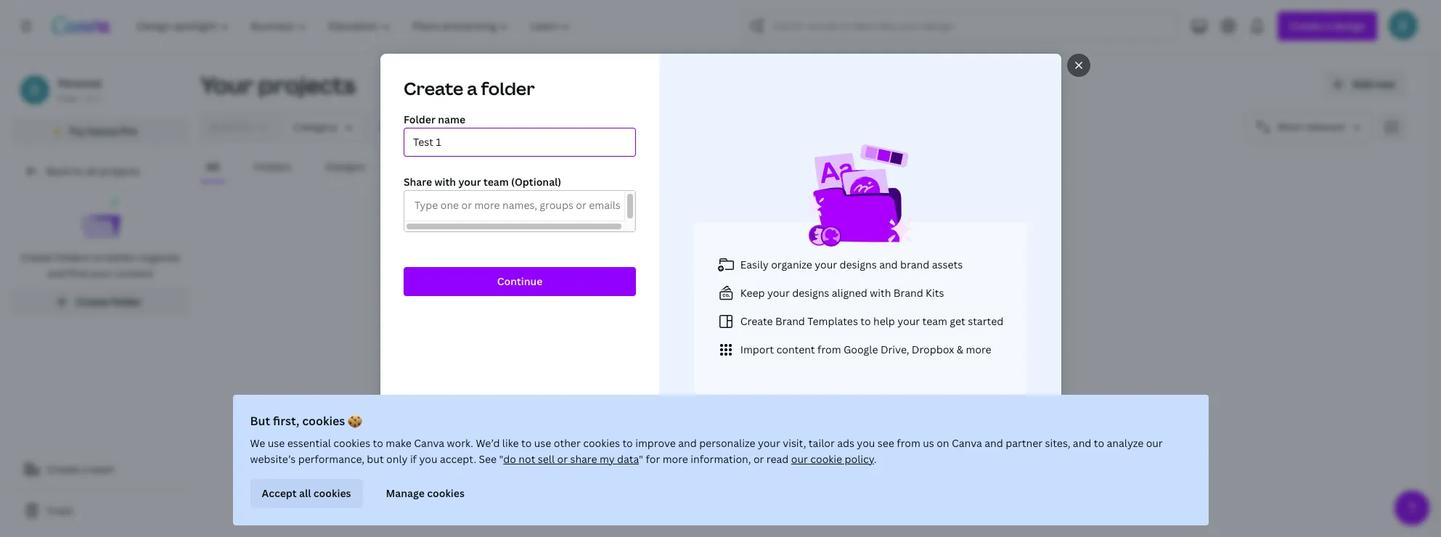 Task type: vqa. For each thing, say whether or not it's contained in the screenshot.
Search search box
no



Task type: locate. For each thing, give the bounding box(es) containing it.
us
[[923, 436, 934, 450]]

accept all cookies
[[262, 487, 351, 500]]

all right back
[[85, 164, 97, 178]]

create for create folder
[[76, 295, 109, 309]]

folder down here at the right bottom of the page
[[904, 379, 930, 391]]

a up trash link
[[82, 463, 87, 476]]

1 use from the left
[[268, 436, 285, 450]]

a up folder name text field
[[467, 76, 477, 100]]

create left folders
[[20, 251, 53, 264]]

share
[[570, 452, 597, 466]]

2 horizontal spatial folder
[[904, 379, 930, 391]]

content up found at the right bottom
[[776, 342, 815, 356]]

trash link
[[12, 497, 189, 526]]

1 vertical spatial with
[[870, 286, 891, 300]]

0 horizontal spatial projects
[[99, 164, 140, 178]]

use up sell
[[534, 436, 551, 450]]

to left "better"
[[93, 251, 103, 264]]

2 vertical spatial a
[[82, 463, 87, 476]]

1 vertical spatial get
[[943, 379, 956, 391]]

2 vertical spatial team
[[90, 463, 115, 476]]

0 vertical spatial designs
[[839, 257, 877, 271]]

0 horizontal spatial brand
[[775, 314, 805, 328]]

create
[[403, 76, 463, 100], [20, 251, 53, 264], [76, 295, 109, 309], [740, 314, 773, 328], [827, 379, 854, 391], [46, 463, 79, 476]]

try
[[69, 124, 85, 138]]

or left the 'upload'
[[704, 379, 713, 391]]

a down will on the right of the page
[[857, 379, 861, 391]]

0 vertical spatial projects
[[258, 69, 356, 100]]

1 horizontal spatial our
[[1146, 436, 1163, 450]]

designs inside button
[[326, 160, 365, 174]]

get left started
[[950, 314, 965, 328]]

1 " from the left
[[499, 452, 503, 466]]

sites,
[[1045, 436, 1071, 450]]

canva right on
[[952, 436, 982, 450]]

content
[[115, 266, 153, 280], [776, 342, 815, 356]]

all
[[85, 164, 97, 178], [299, 487, 311, 500]]

content down "better"
[[115, 266, 153, 280]]

back
[[46, 164, 70, 178]]

designs up templates
[[792, 286, 829, 300]]

to down here at the right bottom of the page
[[932, 379, 941, 391]]

we use essential cookies to make canva work. we'd like to use other cookies to improve and personalize your visit, tailor ads you see from us on canva and partner sites, and to analyze our website's performance, but only if you accept. see "
[[250, 436, 1163, 466]]

0 horizontal spatial content
[[115, 266, 153, 280]]

" inside we use essential cookies to make canva work. we'd like to use other cookies to improve and personalize your visit, tailor ads you see from us on canva and partner sites, and to analyze our website's performance, but only if you accept. see "
[[499, 452, 503, 466]]

0 vertical spatial content
[[115, 266, 153, 280]]

brand left templates
[[775, 314, 805, 328]]

1 design from the left
[[674, 379, 701, 391]]

to up data
[[623, 436, 633, 450]]

folders
[[254, 160, 291, 174]]

1 vertical spatial content
[[776, 342, 815, 356]]

0 vertical spatial more
[[966, 342, 991, 356]]

you
[[784, 355, 808, 373], [656, 379, 672, 391], [857, 436, 875, 450], [419, 452, 437, 466]]

0 horizontal spatial designs
[[792, 286, 829, 300]]

import
[[740, 342, 774, 356]]

1 vertical spatial all
[[299, 487, 311, 500]]

work.
[[447, 436, 473, 450]]

create up folder name
[[403, 76, 463, 100]]

our inside we use essential cookies to make canva work. we'd like to use other cookies to improve and personalize your visit, tailor ads you see from us on canva and partner sites, and to analyze our website's performance, but only if you accept. see "
[[1146, 436, 1163, 450]]

to up but
[[373, 436, 383, 450]]

0 vertical spatial designs
[[326, 160, 365, 174]]

design left the 'upload'
[[674, 379, 701, 391]]

cookies down "performance,"
[[314, 487, 351, 500]]

0 vertical spatial a
[[467, 76, 477, 100]]

0 horizontal spatial a
[[82, 463, 87, 476]]

organize right "better"
[[139, 251, 180, 264]]

folder
[[403, 113, 435, 126]]

your inside we use essential cookies to make canva work. we'd like to use other cookies to improve and personalize your visit, tailor ads you see from us on canva and partner sites, and to analyze our website's performance, but only if you accept. see "
[[758, 436, 780, 450]]

try canva pro
[[69, 124, 137, 138]]

but first, cookies 🍪 dialog
[[233, 395, 1209, 526]]

your right "find"
[[90, 266, 112, 280]]

team down kits
[[922, 314, 947, 328]]

google
[[843, 342, 878, 356]]

manage
[[386, 487, 425, 500]]

0 vertical spatial from
[[817, 342, 841, 356]]

1 horizontal spatial from
[[897, 436, 921, 450]]

and left "find"
[[47, 266, 66, 280]]

folder up folder name text field
[[481, 76, 535, 100]]

to inside designs and items you own will appear here anything you design or upload can be found here. create a design or folder to get started.
[[932, 379, 941, 391]]

designs up aligned
[[839, 257, 877, 271]]

for
[[646, 452, 660, 466]]

1 horizontal spatial "
[[639, 452, 643, 466]]

create folders to better organize and find your content
[[20, 251, 180, 280]]

2 horizontal spatial canva
[[952, 436, 982, 450]]

0 vertical spatial our
[[1146, 436, 1163, 450]]

brand left kits
[[893, 286, 923, 300]]

not
[[519, 452, 535, 466]]

1 horizontal spatial design
[[864, 379, 891, 391]]

Type one or more names, groups or e​​ma​il​s text field
[[410, 196, 625, 216]]

more right & at bottom right
[[966, 342, 991, 356]]

a inside create a team button
[[82, 463, 87, 476]]

1
[[96, 92, 101, 105]]

started.
[[958, 379, 991, 391]]

with right the share
[[434, 175, 456, 189]]

keep
[[740, 286, 765, 300]]

1 vertical spatial designs
[[665, 355, 715, 373]]

2 horizontal spatial a
[[857, 379, 861, 391]]

" right see
[[499, 452, 503, 466]]

or down appear on the right of the page
[[893, 379, 902, 391]]

0 horizontal spatial all
[[85, 164, 97, 178]]

1 vertical spatial team
[[922, 314, 947, 328]]

more
[[966, 342, 991, 356], [663, 452, 688, 466]]

your
[[200, 69, 254, 100]]

create up import
[[740, 314, 773, 328]]

organize
[[139, 251, 180, 264], [771, 257, 812, 271]]

get left started.
[[943, 379, 956, 391]]

0 horizontal spatial more
[[663, 452, 688, 466]]

free
[[58, 92, 76, 105]]

our cookie policy link
[[791, 452, 874, 466]]

0 vertical spatial brand
[[893, 286, 923, 300]]

easily
[[740, 257, 768, 271]]

1 vertical spatial projects
[[99, 164, 140, 178]]

0 horizontal spatial our
[[791, 452, 808, 466]]

your up read
[[758, 436, 780, 450]]

get
[[950, 314, 965, 328], [943, 379, 956, 391]]

visit,
[[783, 436, 806, 450]]

folder down "better"
[[112, 295, 142, 309]]

0 vertical spatial with
[[434, 175, 456, 189]]

our down visit,
[[791, 452, 808, 466]]

0 horizontal spatial with
[[434, 175, 456, 189]]

all
[[206, 160, 219, 174]]

1 vertical spatial from
[[897, 436, 921, 450]]

on
[[937, 436, 949, 450]]

create up trash
[[46, 463, 79, 476]]

create inside designs and items you own will appear here anything you design or upload can be found here. create a design or folder to get started.
[[827, 379, 854, 391]]

to right back
[[72, 164, 83, 178]]

folder inside designs and items you own will appear here anything you design or upload can be found here. create a design or folder to get started.
[[904, 379, 930, 391]]

create folder
[[76, 295, 142, 309]]

1 vertical spatial brand
[[775, 314, 805, 328]]

0 horizontal spatial design
[[674, 379, 701, 391]]

folder
[[481, 76, 535, 100], [112, 295, 142, 309], [904, 379, 930, 391]]

0 horizontal spatial organize
[[139, 251, 180, 264]]

from down templates
[[817, 342, 841, 356]]

you up policy
[[857, 436, 875, 450]]

can
[[746, 379, 761, 391]]

create down "find"
[[76, 295, 109, 309]]

all inside button
[[299, 487, 311, 500]]

a inside designs and items you own will appear here anything you design or upload can be found here. create a design or folder to get started.
[[857, 379, 861, 391]]

manage cookies button
[[374, 479, 476, 508]]

from left the us
[[897, 436, 921, 450]]

canva right try
[[87, 124, 118, 138]]

your projects
[[200, 69, 356, 100]]

with up help
[[870, 286, 891, 300]]

our right analyze at the right of page
[[1146, 436, 1163, 450]]

create a team
[[46, 463, 115, 476]]

canva up if
[[414, 436, 445, 450]]

your
[[458, 175, 481, 189], [815, 257, 837, 271], [90, 266, 112, 280], [767, 286, 790, 300], [897, 314, 920, 328], [758, 436, 780, 450]]

design down appear on the right of the page
[[864, 379, 891, 391]]

1 vertical spatial a
[[857, 379, 861, 391]]

cookie
[[811, 452, 842, 466]]

brand
[[893, 286, 923, 300], [775, 314, 805, 328]]

cookies
[[302, 413, 345, 429], [333, 436, 370, 450], [583, 436, 620, 450], [314, 487, 351, 500], [427, 487, 465, 500]]

1 vertical spatial folder
[[112, 295, 142, 309]]

from
[[817, 342, 841, 356], [897, 436, 921, 450]]

or left read
[[754, 452, 764, 466]]

designs inside designs and items you own will appear here anything you design or upload can be found here. create a design or folder to get started.
[[665, 355, 715, 373]]

create down will on the right of the page
[[827, 379, 854, 391]]

1 vertical spatial our
[[791, 452, 808, 466]]

0 horizontal spatial canva
[[87, 124, 118, 138]]

and
[[879, 257, 898, 271], [47, 266, 66, 280], [718, 355, 742, 373], [678, 436, 697, 450], [985, 436, 1003, 450], [1073, 436, 1092, 450]]

0 horizontal spatial team
[[90, 463, 115, 476]]

2 use from the left
[[534, 436, 551, 450]]

2 vertical spatial folder
[[904, 379, 930, 391]]

or
[[704, 379, 713, 391], [893, 379, 902, 391], [557, 452, 568, 466], [754, 452, 764, 466]]

share
[[403, 175, 432, 189]]

a for team
[[82, 463, 87, 476]]

1 horizontal spatial a
[[467, 76, 477, 100]]

cookies down accept.
[[427, 487, 465, 500]]

create for create a folder
[[403, 76, 463, 100]]

be
[[763, 379, 774, 391]]

team up type one or more names, groups or e​​ma​il​s text field
[[483, 175, 508, 189]]

team
[[483, 175, 508, 189], [922, 314, 947, 328], [90, 463, 115, 476]]

to left help
[[860, 314, 871, 328]]

cookies inside button
[[314, 487, 351, 500]]

create inside create folders to better organize and find your content
[[20, 251, 53, 264]]

1 horizontal spatial more
[[966, 342, 991, 356]]

and up the 'upload'
[[718, 355, 742, 373]]

more right for
[[663, 452, 688, 466]]

do not sell or share my data " for more information, or read our cookie policy .
[[503, 452, 877, 466]]

0 horizontal spatial folder
[[112, 295, 142, 309]]

1 vertical spatial more
[[663, 452, 688, 466]]

cookies up essential
[[302, 413, 345, 429]]

use up website's
[[268, 436, 285, 450]]

to
[[72, 164, 83, 178], [93, 251, 103, 264], [860, 314, 871, 328], [932, 379, 941, 391], [373, 436, 383, 450], [521, 436, 532, 450], [623, 436, 633, 450], [1094, 436, 1105, 450]]

all button
[[200, 153, 225, 181]]

items
[[745, 355, 781, 373]]

information,
[[691, 452, 751, 466]]

cookies inside button
[[427, 487, 465, 500]]

more inside but first, cookies 🍪 dialog
[[663, 452, 688, 466]]

design
[[674, 379, 701, 391], [864, 379, 891, 391]]

1 horizontal spatial designs
[[665, 355, 715, 373]]

a
[[467, 76, 477, 100], [857, 379, 861, 391], [82, 463, 87, 476]]

0 horizontal spatial use
[[268, 436, 285, 450]]

all right accept
[[299, 487, 311, 500]]

folders
[[56, 251, 90, 264]]

and up 'do not sell or share my data " for more information, or read our cookie policy .'
[[678, 436, 697, 450]]

use
[[268, 436, 285, 450], [534, 436, 551, 450]]

to right like
[[521, 436, 532, 450]]

1 horizontal spatial use
[[534, 436, 551, 450]]

your right keep
[[767, 286, 790, 300]]

import content from google drive, dropbox & more
[[740, 342, 991, 356]]

1 horizontal spatial team
[[483, 175, 508, 189]]

here.
[[803, 379, 824, 391]]

0 horizontal spatial designs
[[326, 160, 365, 174]]

organize right easily
[[771, 257, 812, 271]]

0 horizontal spatial "
[[499, 452, 503, 466]]

team up trash link
[[90, 463, 115, 476]]

brand
[[900, 257, 929, 271]]

your right the share
[[458, 175, 481, 189]]

from inside we use essential cookies to make canva work. we'd like to use other cookies to improve and personalize your visit, tailor ads you see from us on canva and partner sites, and to analyze our website's performance, but only if you accept. see "
[[897, 436, 921, 450]]

" left for
[[639, 452, 643, 466]]

1 horizontal spatial all
[[299, 487, 311, 500]]

None search field
[[744, 12, 1180, 41]]

0 vertical spatial folder
[[481, 76, 535, 100]]



Task type: describe. For each thing, give the bounding box(es) containing it.
my
[[600, 452, 615, 466]]

essential
[[287, 436, 331, 450]]

folder inside button
[[112, 295, 142, 309]]

own
[[811, 355, 837, 373]]

do
[[503, 452, 516, 466]]

get inside designs and items you own will appear here anything you design or upload can be found here. create a design or folder to get started.
[[943, 379, 956, 391]]

1 vertical spatial designs
[[792, 286, 829, 300]]

create a folder
[[403, 76, 535, 100]]

aligned
[[832, 286, 867, 300]]

try canva pro button
[[12, 118, 189, 145]]

0 vertical spatial team
[[483, 175, 508, 189]]

&
[[956, 342, 963, 356]]

designs and items you own will appear here anything you design or upload can be found here. create a design or folder to get started.
[[616, 355, 991, 391]]

create for create a team
[[46, 463, 79, 476]]

drive,
[[880, 342, 909, 356]]

Folder name text field
[[413, 129, 626, 156]]

or right sell
[[557, 452, 568, 466]]

but first, cookies 🍪
[[250, 413, 362, 429]]

sell
[[538, 452, 555, 466]]

found
[[776, 379, 801, 391]]

2 " from the left
[[639, 452, 643, 466]]

designs button
[[320, 153, 371, 181]]

easily organize your designs and brand assets
[[740, 257, 963, 271]]

ads
[[837, 436, 855, 450]]

other
[[554, 436, 581, 450]]

name
[[438, 113, 465, 126]]

read
[[767, 452, 789, 466]]

help
[[873, 314, 895, 328]]

(optional)
[[511, 175, 561, 189]]

but
[[250, 413, 270, 429]]

create for create folders to better organize and find your content
[[20, 251, 53, 264]]

here
[[914, 355, 943, 373]]

you up found at the right bottom
[[784, 355, 808, 373]]

continue button
[[403, 267, 636, 296]]

assets
[[932, 257, 963, 271]]

will
[[840, 355, 863, 373]]

back to all projects link
[[12, 157, 189, 186]]

templates
[[807, 314, 858, 328]]

trash
[[46, 504, 73, 518]]

a for folder
[[467, 76, 477, 100]]

share with your team (optional)
[[403, 175, 561, 189]]

accept.
[[440, 452, 476, 466]]

1 horizontal spatial organize
[[771, 257, 812, 271]]

1 horizontal spatial with
[[870, 286, 891, 300]]

2 design from the left
[[864, 379, 891, 391]]

•
[[79, 92, 83, 105]]

see
[[479, 452, 497, 466]]

your up keep your designs aligned with brand kits
[[815, 257, 837, 271]]

anything
[[616, 379, 654, 391]]

like
[[502, 436, 519, 450]]

.
[[874, 452, 877, 466]]

and left partner
[[985, 436, 1003, 450]]

see
[[878, 436, 895, 450]]

you right anything
[[656, 379, 672, 391]]

first,
[[273, 413, 299, 429]]

cookies up my
[[583, 436, 620, 450]]

folders button
[[248, 153, 297, 181]]

1 horizontal spatial brand
[[893, 286, 923, 300]]

dropbox
[[912, 342, 954, 356]]

accept all cookies button
[[250, 479, 363, 508]]

make
[[386, 436, 412, 450]]

canva inside button
[[87, 124, 118, 138]]

1 horizontal spatial folder
[[481, 76, 535, 100]]

personalize
[[699, 436, 756, 450]]

and right sites,
[[1073, 436, 1092, 450]]

accept
[[262, 487, 297, 500]]

data
[[617, 452, 639, 466]]

1 horizontal spatial canva
[[414, 436, 445, 450]]

create for create brand templates to help your team get started
[[740, 314, 773, 328]]

organize inside create folders to better organize and find your content
[[139, 251, 180, 264]]

better
[[106, 251, 136, 264]]

1 horizontal spatial projects
[[258, 69, 356, 100]]

keep your designs aligned with brand kits
[[740, 286, 944, 300]]

create a team button
[[12, 455, 189, 484]]

and left brand on the right
[[879, 257, 898, 271]]

your right help
[[897, 314, 920, 328]]

and inside designs and items you own will appear here anything you design or upload can be found here. create a design or folder to get started.
[[718, 355, 742, 373]]

upload
[[715, 379, 744, 391]]

0 vertical spatial get
[[950, 314, 965, 328]]

projects inside back to all projects link
[[99, 164, 140, 178]]

designs for designs and items you own will appear here anything you design or upload can be found here. create a design or folder to get started.
[[665, 355, 715, 373]]

team inside button
[[90, 463, 115, 476]]

improve
[[635, 436, 676, 450]]

continue
[[497, 274, 542, 288]]

designs for designs
[[326, 160, 365, 174]]

create folder button
[[12, 288, 189, 317]]

and inside create folders to better organize and find your content
[[47, 266, 66, 280]]

tailor
[[809, 436, 835, 450]]

cookies down 🍪
[[333, 436, 370, 450]]

1 horizontal spatial designs
[[839, 257, 877, 271]]

started
[[968, 314, 1003, 328]]

2 horizontal spatial team
[[922, 314, 947, 328]]

1 horizontal spatial content
[[776, 342, 815, 356]]

we'd
[[476, 436, 500, 450]]

0 vertical spatial all
[[85, 164, 97, 178]]

partner
[[1006, 436, 1043, 450]]

pro
[[120, 124, 137, 138]]

content inside create folders to better organize and find your content
[[115, 266, 153, 280]]

but
[[367, 452, 384, 466]]

to inside create folders to better organize and find your content
[[93, 251, 103, 264]]

top level navigation element
[[128, 12, 583, 41]]

you right if
[[419, 452, 437, 466]]

personal
[[58, 76, 101, 90]]

do not sell or share my data link
[[503, 452, 639, 466]]

0 horizontal spatial from
[[817, 342, 841, 356]]

your inside create folders to better organize and find your content
[[90, 266, 112, 280]]

performance,
[[298, 452, 364, 466]]

only
[[386, 452, 408, 466]]

back to all projects
[[46, 164, 140, 178]]

manage cookies
[[386, 487, 465, 500]]

appear
[[866, 355, 911, 373]]

find
[[68, 266, 87, 280]]

kits
[[926, 286, 944, 300]]

to left analyze at the right of page
[[1094, 436, 1105, 450]]



